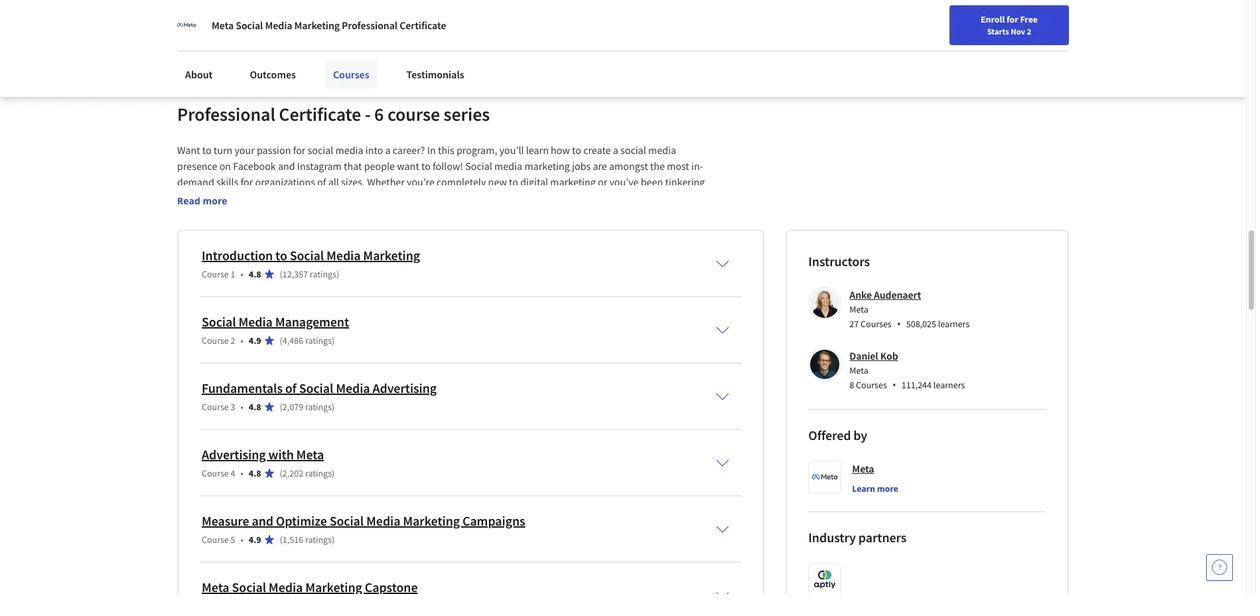 Task type: vqa. For each thing, say whether or not it's contained in the screenshot.


Task type: locate. For each thing, give the bounding box(es) containing it.
) down fundamentals of social media advertising
[[332, 401, 335, 413]]

major
[[553, 207, 580, 221]]

( down advertising with meta
[[280, 467, 283, 479]]

ratings for with
[[305, 467, 332, 479]]

more for learn more
[[877, 483, 899, 495]]

1 course from the top
[[202, 268, 229, 280]]

coursera career certificate image
[[818, 0, 1040, 73]]

all down place. in the top left of the page
[[524, 207, 534, 221]]

1 horizontal spatial skills
[[556, 223, 578, 236]]

2 vertical spatial with
[[269, 446, 294, 463]]

own
[[339, 191, 358, 205]]

prepare
[[462, 223, 496, 236]]

0 vertical spatial certificate
[[400, 19, 446, 32]]

with up experts
[[177, 191, 197, 205]]

more for read more
[[203, 195, 227, 207]]

opens in a new tab image
[[440, 357, 450, 368]]

learn
[[853, 483, 876, 495]]

professional right in
[[342, 19, 398, 32]]

youtube,
[[329, 223, 370, 236]]

) right 2,202
[[332, 467, 335, 479]]

find your new career
[[878, 15, 961, 27]]

2
[[1027, 26, 1032, 37], [231, 335, 235, 347]]

0 vertical spatial on
[[236, 20, 247, 33]]

0 vertical spatial digital
[[521, 175, 548, 189]]

0 vertical spatial learners
[[938, 318, 970, 330]]

0 horizontal spatial platforms
[[257, 191, 300, 205]]

about
[[185, 68, 213, 81]]

performance
[[359, 20, 417, 33]]

ratings for media
[[305, 335, 332, 347]]

run
[[320, 239, 335, 252]]

• left 508,025
[[897, 317, 901, 331]]

1 horizontal spatial opens in a new tab image
[[515, 357, 526, 368]]

fundamentals
[[202, 380, 283, 396]]

0 vertical spatial platforms
[[257, 191, 300, 205]]

your right in
[[337, 20, 357, 33]]

learners inside anke audenaert meta 27 courses • 508,025 learners
[[938, 318, 970, 330]]

this
[[541, 191, 560, 205]]

courses inside daniel kob meta 8 courses • 111,244 learners
[[856, 379, 887, 391]]

social down program,
[[466, 159, 492, 173]]

opens in a new tab image
[[368, 357, 379, 368], [515, 357, 526, 368]]

• for fundamentals of social media advertising
[[241, 401, 244, 413]]

• inside anke audenaert meta 27 courses • 508,025 learners
[[897, 317, 901, 331]]

4.9 down social media management
[[249, 335, 261, 347]]

8
[[850, 379, 855, 391]]

course left 5
[[202, 534, 229, 546]]

media
[[277, 20, 305, 33], [336, 144, 364, 157], [649, 144, 676, 157], [495, 159, 523, 173], [227, 191, 255, 205], [609, 207, 637, 221], [405, 239, 433, 252]]

and down introduction
[[406, 223, 423, 236]]

None search field
[[189, 8, 508, 35]]

by up 'such'
[[692, 191, 702, 205]]

• right 4 at the left bottom
[[241, 467, 244, 479]]

an down 'such'
[[694, 223, 706, 236]]

ratings for of
[[305, 401, 332, 413]]

platforms down designed
[[640, 207, 683, 221]]

4.8 right 1
[[249, 268, 261, 280]]

• right 5
[[241, 534, 244, 546]]

ratings right 2,202
[[305, 467, 332, 479]]

1 horizontal spatial you've
[[610, 175, 639, 189]]

meta up learn
[[853, 462, 875, 475]]

4.9
[[249, 335, 261, 347], [249, 534, 261, 546]]

) down management
[[332, 335, 335, 347]]

courses right "27" at the bottom
[[861, 318, 892, 330]]

digital down come
[[427, 207, 455, 221]]

1 ( from the top
[[280, 268, 283, 280]]

more inside want to turn your passion for social media into a career? in this program, you'll learn how to create a social media presence on facebook and instagram that people want to follow! social media marketing jobs are amongst the most in- demand skills for organizations of all sizes. whether you're completely new to digital marketing or you've been tinkering with social media platforms for your own business, you've come to the right place. this six-course program designed by experts at meta and aptly will provide an introduction to digital marketing and all the major social media platforms such as facebook, instagram, linkedin, youtube, tiktok  and more to prepare you with the skills and tools needed to grow an engaging social community and run effective social media advertising.
[[425, 223, 448, 236]]

learners inside daniel kob meta 8 courses • 111,244 learners
[[934, 379, 965, 391]]

4.8
[[249, 268, 261, 280], [249, 401, 261, 413], [249, 467, 261, 479]]

2 4.9 from the top
[[249, 534, 261, 546]]

( down social media management link
[[280, 335, 283, 347]]

1 vertical spatial 2
[[231, 335, 235, 347]]

4.9 for media
[[249, 335, 261, 347]]

0 vertical spatial 4.8
[[249, 268, 261, 280]]

1 vertical spatial more
[[425, 223, 448, 236]]

six-
[[562, 191, 577, 205]]

0 vertical spatial professional
[[342, 19, 398, 32]]

0 horizontal spatial by
[[692, 191, 702, 205]]

will
[[291, 207, 306, 221]]

advertising.
[[435, 239, 487, 252]]

0 horizontal spatial digital
[[427, 207, 455, 221]]

marketing down introduction
[[363, 247, 420, 264]]

with
[[177, 191, 197, 205], [517, 223, 537, 236], [269, 446, 294, 463]]

to left turn
[[202, 144, 211, 157]]

1 horizontal spatial an
[[694, 223, 706, 236]]

1 horizontal spatial platforms
[[640, 207, 683, 221]]

4.9 for and
[[249, 534, 261, 546]]

1 a from the left
[[385, 144, 391, 157]]

and down linkedin,
[[301, 239, 318, 252]]

1 horizontal spatial course
[[577, 191, 607, 205]]

digital up place. in the top left of the page
[[521, 175, 548, 189]]

the down major
[[539, 223, 553, 236]]

amongst
[[609, 159, 648, 173]]

for down facebook
[[241, 175, 253, 189]]

marketing up six- on the top
[[551, 175, 596, 189]]

1 horizontal spatial by
[[854, 427, 868, 444]]

2 vertical spatial 4.8
[[249, 467, 261, 479]]

a right create
[[613, 144, 619, 157]]

4.8 down advertising with meta
[[249, 467, 261, 479]]

needed
[[623, 223, 657, 236]]

a
[[385, 144, 391, 157], [613, 144, 619, 157]]

2 ( from the top
[[280, 335, 283, 347]]

0 vertical spatial you've
[[610, 175, 639, 189]]

1 vertical spatial advertising
[[202, 446, 266, 463]]

courses inside anke audenaert meta 27 courses • 508,025 learners
[[861, 318, 892, 330]]

0 horizontal spatial on
[[220, 159, 231, 173]]

media
[[265, 19, 292, 32], [327, 247, 361, 264], [239, 313, 273, 330], [336, 380, 370, 396], [366, 513, 401, 529]]

course right 6
[[388, 102, 440, 126]]

and left in
[[308, 20, 325, 33]]

0 vertical spatial 2
[[1027, 26, 1032, 37]]

marketing down learn
[[525, 159, 570, 173]]

advertising with meta link
[[202, 446, 324, 463]]

0 vertical spatial 4.9
[[249, 335, 261, 347]]

the
[[650, 159, 665, 173], [473, 191, 488, 205], [537, 207, 551, 221], [539, 223, 553, 236]]

it
[[228, 20, 234, 33]]

0 horizontal spatial a
[[385, 144, 391, 157]]

social
[[250, 20, 275, 33], [308, 144, 333, 157], [621, 144, 646, 157], [199, 191, 225, 205], [582, 207, 607, 221], [220, 239, 246, 252], [377, 239, 403, 252]]

find
[[878, 15, 895, 27]]

engaging
[[177, 239, 218, 252]]

courses link
[[325, 60, 377, 89]]

1 vertical spatial 4.8
[[249, 401, 261, 413]]

ratings down the optimize
[[305, 534, 332, 546]]

of down instagram
[[317, 175, 326, 189]]

1 vertical spatial marketing
[[363, 247, 420, 264]]

the up been
[[650, 159, 665, 173]]

course up the fundamentals on the bottom
[[202, 335, 229, 347]]

course for social
[[202, 335, 229, 347]]

1 vertical spatial you've
[[404, 191, 433, 205]]

2 vertical spatial marketing
[[457, 207, 502, 221]]

completely
[[437, 175, 486, 189]]

1 vertical spatial courses
[[861, 318, 892, 330]]

passion
[[257, 144, 291, 157]]

0 vertical spatial marketing
[[525, 159, 570, 173]]

2 horizontal spatial with
[[517, 223, 537, 236]]

facebook
[[233, 159, 276, 173]]

ratings down "introduction to social media marketing" link
[[310, 268, 337, 280]]

courses right 8
[[856, 379, 887, 391]]

meta inside want to turn your passion for social media into a career? in this program, you'll learn how to create a social media presence on facebook and instagram that people want to follow! social media marketing jobs are amongst the most in- demand skills for organizations of all sizes. whether you're completely new to digital marketing or you've been tinkering with social media platforms for your own business, you've come to the right place. this six-course program designed by experts at meta and aptly will provide an introduction to digital marketing and all the major social media platforms such as facebook, instagram, linkedin, youtube, tiktok  and more to prepare you with the skills and tools needed to grow an engaging social community and run effective social media advertising.
[[223, 207, 245, 221]]

0 horizontal spatial professional
[[177, 102, 275, 126]]

meta social media marketing professional certificate
[[212, 19, 446, 32]]

• for advertising with meta
[[241, 467, 244, 479]]

( for of
[[280, 401, 283, 413]]

1 vertical spatial course
[[577, 191, 607, 205]]

for up will
[[302, 191, 315, 205]]

help center image
[[1212, 560, 1228, 576]]

skills down facebook
[[216, 175, 239, 189]]

come
[[435, 191, 460, 205]]

5 course from the top
[[202, 534, 229, 546]]

1 horizontal spatial of
[[317, 175, 326, 189]]

1 vertical spatial an
[[694, 223, 706, 236]]

) for media
[[332, 335, 335, 347]]

0 horizontal spatial course
[[388, 102, 440, 126]]

provide
[[309, 207, 342, 221]]

4.8 for advertising
[[249, 467, 261, 479]]

you've up program
[[610, 175, 639, 189]]

anke audenaert link
[[850, 288, 921, 302]]

more right learn
[[877, 483, 899, 495]]

course left 4 at the left bottom
[[202, 467, 229, 479]]

0 horizontal spatial 2
[[231, 335, 235, 347]]

1 vertical spatial all
[[524, 207, 534, 221]]

1 vertical spatial marketing
[[551, 175, 596, 189]]

courses up -
[[333, 68, 369, 81]]

your inside find your new career link
[[897, 15, 915, 27]]

5 ( from the top
[[280, 534, 283, 546]]

media down program
[[609, 207, 637, 221]]

1,516
[[283, 534, 303, 546]]

measure
[[202, 513, 249, 529]]

for
[[1007, 13, 1019, 25], [293, 144, 306, 157], [241, 175, 253, 189], [302, 191, 315, 205]]

meta inside anke audenaert meta 27 courses • 508,025 learners
[[850, 303, 869, 315]]

0 horizontal spatial of
[[285, 380, 297, 396]]

• left the 111,244
[[893, 378, 897, 392]]

0 vertical spatial more
[[203, 195, 227, 207]]

1 vertical spatial learners
[[934, 379, 965, 391]]

an
[[345, 207, 356, 221], [694, 223, 706, 236]]

into
[[366, 144, 383, 157]]

media up "most"
[[649, 144, 676, 157]]

2 horizontal spatial more
[[877, 483, 899, 495]]

all left sizes.
[[328, 175, 339, 189]]

new
[[917, 15, 934, 27]]

with right 'you'
[[517, 223, 537, 236]]

of
[[317, 175, 326, 189], [285, 380, 297, 396]]

by right offered
[[854, 427, 868, 444]]

0 horizontal spatial more
[[203, 195, 227, 207]]

media left in
[[277, 20, 305, 33]]

course for advertising
[[202, 467, 229, 479]]

111,244
[[902, 379, 932, 391]]

• down social media management link
[[241, 335, 244, 347]]

marketing
[[294, 19, 340, 32], [363, 247, 420, 264], [403, 513, 460, 529]]

• inside daniel kob meta 8 courses • 111,244 learners
[[893, 378, 897, 392]]

1 horizontal spatial with
[[269, 446, 294, 463]]

2 vertical spatial courses
[[856, 379, 887, 391]]

nov
[[1011, 26, 1026, 37]]

2 opens in a new tab image from the left
[[515, 357, 526, 368]]

on down turn
[[220, 159, 231, 173]]

instagram
[[297, 159, 342, 173]]

0 horizontal spatial advertising
[[202, 446, 266, 463]]

( 4,486 ratings )
[[280, 335, 335, 347]]

2 a from the left
[[613, 144, 619, 157]]

meta image
[[177, 16, 196, 35]]

0 horizontal spatial opens in a new tab image
[[368, 357, 379, 368]]

social inside want to turn your passion for social media into a career? in this program, you'll learn how to create a social media presence on facebook and instagram that people want to follow! social media marketing jobs are amongst the most in- demand skills for organizations of all sizes. whether you're completely new to digital marketing or you've been tinkering with social media platforms for your own business, you've come to the right place. this six-course program designed by experts at meta and aptly will provide an introduction to digital marketing and all the major social media platforms such as facebook, instagram, linkedin, youtube, tiktok  and more to prepare you with the skills and tools needed to grow an engaging social community and run effective social media advertising.
[[466, 159, 492, 173]]

2 right nov
[[1027, 26, 1032, 37]]

0 vertical spatial course
[[388, 102, 440, 126]]

certificate up testimonials link
[[400, 19, 446, 32]]

0 horizontal spatial an
[[345, 207, 356, 221]]

( for to
[[280, 268, 283, 280]]

sizes.
[[341, 175, 365, 189]]

0 horizontal spatial certificate
[[279, 102, 361, 126]]

•
[[241, 268, 244, 280], [897, 317, 901, 331], [241, 335, 244, 347], [893, 378, 897, 392], [241, 401, 244, 413], [241, 467, 244, 479], [241, 534, 244, 546]]

platforms up aptly
[[257, 191, 300, 205]]

0 vertical spatial advertising
[[373, 380, 437, 396]]

0 vertical spatial all
[[328, 175, 339, 189]]

1 horizontal spatial a
[[613, 144, 619, 157]]

1 vertical spatial on
[[220, 159, 231, 173]]

3 4.8 from the top
[[249, 467, 261, 479]]

introduction
[[202, 247, 273, 264]]

daniel kob image
[[811, 350, 840, 379]]

media up that
[[336, 144, 364, 157]]

learners for kob
[[934, 379, 965, 391]]

2 vertical spatial more
[[877, 483, 899, 495]]

management
[[275, 313, 349, 330]]

marketing left campaigns at the left bottom of the page
[[403, 513, 460, 529]]

6
[[374, 102, 384, 126]]

0 vertical spatial by
[[692, 191, 702, 205]]

professional certificate - 6 course series
[[177, 102, 490, 126]]

and right measure on the left bottom of the page
[[252, 513, 273, 529]]

find your new career link
[[872, 13, 968, 30]]

0 horizontal spatial you've
[[404, 191, 433, 205]]

courses for daniel
[[856, 379, 887, 391]]

2 inside enroll for free starts nov 2
[[1027, 26, 1032, 37]]

1 4.8 from the top
[[249, 268, 261, 280]]

• right 1
[[241, 268, 244, 280]]

course for introduction
[[202, 268, 229, 280]]

social up amongst
[[621, 144, 646, 157]]

course 4 •
[[202, 467, 244, 479]]

0 vertical spatial skills
[[216, 175, 239, 189]]

skills down major
[[556, 223, 578, 236]]

social right it
[[236, 19, 263, 32]]

kob
[[881, 349, 899, 363]]

1 vertical spatial digital
[[427, 207, 455, 221]]

certificate left -
[[279, 102, 361, 126]]

4 course from the top
[[202, 467, 229, 479]]

1 horizontal spatial professional
[[342, 19, 398, 32]]

social
[[236, 19, 263, 32], [466, 159, 492, 173], [290, 247, 324, 264], [202, 313, 236, 330], [299, 380, 333, 396], [330, 513, 364, 529]]

4 ( from the top
[[280, 467, 283, 479]]

1 vertical spatial 4.9
[[249, 534, 261, 546]]

1 horizontal spatial 2
[[1027, 26, 1032, 37]]

1 vertical spatial with
[[517, 223, 537, 236]]

meta right at
[[223, 207, 245, 221]]

) for with
[[332, 467, 335, 479]]

3 course from the top
[[202, 401, 229, 413]]

learners
[[938, 318, 970, 330], [934, 379, 965, 391]]

of up 2,079
[[285, 380, 297, 396]]

and up instagram,
[[247, 207, 264, 221]]

daniel kob link
[[850, 349, 899, 363]]

skills
[[216, 175, 239, 189], [556, 223, 578, 236]]

2,202
[[283, 467, 303, 479]]

1 vertical spatial certificate
[[279, 102, 361, 126]]

ratings for and
[[305, 534, 332, 546]]

2 4.8 from the top
[[249, 401, 261, 413]]

)
[[337, 268, 339, 280], [332, 335, 335, 347], [332, 401, 335, 413], [332, 467, 335, 479], [332, 534, 335, 546]]

4.8 for fundamentals
[[249, 401, 261, 413]]

for right passion
[[293, 144, 306, 157]]

1 vertical spatial platforms
[[640, 207, 683, 221]]

• right 3
[[241, 401, 244, 413]]

0 vertical spatial of
[[317, 175, 326, 189]]

course left 1
[[202, 268, 229, 280]]

ratings down management
[[305, 335, 332, 347]]

social up '( 1,516 ratings )'
[[330, 513, 364, 529]]

english
[[992, 15, 1024, 28]]

) down the introduction to social media marketing
[[337, 268, 339, 280]]

1 4.9 from the top
[[249, 335, 261, 347]]

2 course from the top
[[202, 335, 229, 347]]

3 ( from the top
[[280, 401, 283, 413]]

social down introduction
[[377, 239, 403, 252]]

in
[[427, 144, 436, 157]]

2 down social media management link
[[231, 335, 235, 347]]

new
[[488, 175, 507, 189]]

marketing up the prepare
[[457, 207, 502, 221]]

1 horizontal spatial more
[[425, 223, 448, 236]]

community
[[248, 239, 299, 252]]

a right "into"
[[385, 144, 391, 157]]

1 vertical spatial of
[[285, 380, 297, 396]]

marketing
[[525, 159, 570, 173], [551, 175, 596, 189], [457, 207, 502, 221]]

4.9 right 5
[[249, 534, 261, 546]]

about link
[[177, 60, 221, 89]]

learners right 508,025
[[938, 318, 970, 330]]

0 horizontal spatial with
[[177, 191, 197, 205]]

how
[[551, 144, 570, 157]]

offered by
[[809, 427, 868, 444]]

share it on social media and in your performance review
[[200, 20, 448, 33]]

or
[[598, 175, 608, 189]]



Task type: describe. For each thing, give the bounding box(es) containing it.
partners
[[859, 529, 907, 546]]

to up the you're at the top left of the page
[[422, 159, 431, 173]]

aptly
[[266, 207, 289, 221]]

program,
[[457, 144, 497, 157]]

place.
[[513, 191, 539, 205]]

optimize
[[276, 513, 327, 529]]

instagram,
[[237, 223, 284, 236]]

• for measure and optimize social media marketing campaigns
[[241, 534, 244, 546]]

facebook,
[[189, 223, 235, 236]]

as
[[177, 223, 187, 236]]

1 horizontal spatial certificate
[[400, 19, 446, 32]]

by inside want to turn your passion for social media into a career? in this program, you'll learn how to create a social media presence on facebook and instagram that people want to follow! social media marketing jobs are amongst the most in- demand skills for organizations of all sizes. whether you're completely new to digital marketing or you've been tinkering with social media platforms for your own business, you've come to the right place. this six-course program designed by experts at meta and aptly will provide an introduction to digital marketing and all the major social media platforms such as facebook, instagram, linkedin, youtube, tiktok  and more to prepare you with the skills and tools needed to grow an engaging social community and run effective social media advertising.
[[692, 191, 702, 205]]

social up at
[[199, 191, 225, 205]]

media down facebook
[[227, 191, 255, 205]]

) for of
[[332, 401, 335, 413]]

outcomes link
[[242, 60, 304, 89]]

advertising with meta
[[202, 446, 324, 463]]

12,357
[[283, 268, 308, 280]]

of inside want to turn your passion for social media into a career? in this program, you'll learn how to create a social media presence on facebook and instagram that people want to follow! social media marketing jobs are amongst the most in- demand skills for organizations of all sizes. whether you're completely new to digital marketing or you've been tinkering with social media platforms for your own business, you've come to the right place. this six-course program designed by experts at meta and aptly will provide an introduction to digital marketing and all the major social media platforms such as facebook, instagram, linkedin, youtube, tiktok  and more to prepare you with the skills and tools needed to grow an engaging social community and run effective social media advertising.
[[317, 175, 326, 189]]

27
[[850, 318, 859, 330]]

0 vertical spatial with
[[177, 191, 197, 205]]

( 1,516 ratings )
[[280, 534, 335, 546]]

measure and optimize social media marketing campaigns link
[[202, 513, 525, 529]]

media left advertising.
[[405, 239, 433, 252]]

course for measure
[[202, 534, 229, 546]]

5
[[231, 534, 235, 546]]

0 horizontal spatial skills
[[216, 175, 239, 189]]

3
[[231, 401, 235, 413]]

to right new
[[509, 175, 518, 189]]

0 vertical spatial courses
[[333, 68, 369, 81]]

business,
[[360, 191, 402, 205]]

( for and
[[280, 534, 283, 546]]

( for media
[[280, 335, 283, 347]]

daniel kob meta 8 courses • 111,244 learners
[[850, 349, 965, 392]]

want to turn your passion for social media into a career? in this program, you'll learn how to create a social media presence on facebook and instagram that people want to follow! social media marketing jobs are amongst the most in- demand skills for organizations of all sizes. whether you're completely new to digital marketing or you've been tinkering with social media platforms for your own business, you've come to the right place. this six-course program designed by experts at meta and aptly will provide an introduction to digital marketing and all the major social media platforms such as facebook, instagram, linkedin, youtube, tiktok  and more to prepare you with the skills and tools needed to grow an engaging social community and run effective social media advertising.
[[177, 144, 708, 252]]

social up ( 12,357 ratings ) at the left top
[[290, 247, 324, 264]]

0 vertical spatial an
[[345, 207, 356, 221]]

tinkering
[[665, 175, 705, 189]]

experts
[[177, 207, 210, 221]]

follow!
[[433, 159, 463, 173]]

organizations
[[255, 175, 315, 189]]

in
[[327, 20, 335, 33]]

campaigns
[[463, 513, 525, 529]]

your up provide at the top of the page
[[317, 191, 337, 205]]

offered
[[809, 427, 851, 444]]

0 vertical spatial marketing
[[294, 19, 340, 32]]

partner 1 image
[[813, 567, 838, 592]]

) for to
[[337, 268, 339, 280]]

1 opens in a new tab image from the left
[[368, 357, 379, 368]]

social up the course 2 •
[[202, 313, 236, 330]]

4
[[231, 467, 235, 479]]

learners for audenaert
[[938, 318, 970, 330]]

that
[[344, 159, 362, 173]]

to up 12,357 on the top left of the page
[[276, 247, 287, 264]]

want
[[177, 144, 200, 157]]

course 1 •
[[202, 268, 244, 280]]

2,079
[[283, 401, 303, 413]]

and up 'you'
[[504, 207, 522, 221]]

4.8 for introduction
[[249, 268, 261, 280]]

anke audenaert meta 27 courses • 508,025 learners
[[850, 288, 970, 331]]

show notifications image
[[1067, 17, 1083, 33]]

1 horizontal spatial all
[[524, 207, 534, 221]]

presence
[[177, 159, 217, 173]]

share
[[200, 20, 225, 33]]

ratings for to
[[310, 268, 337, 280]]

social up "( 2,079 ratings )" at the bottom left
[[299, 380, 333, 396]]

you're
[[407, 175, 435, 189]]

social up instagram
[[308, 144, 333, 157]]

you'll
[[500, 144, 524, 157]]

linkedin,
[[286, 223, 327, 236]]

people
[[364, 159, 395, 173]]

create
[[584, 144, 611, 157]]

anke audenaert image
[[811, 289, 840, 318]]

social up tools
[[582, 207, 607, 221]]

in-
[[692, 159, 703, 173]]

grow
[[670, 223, 692, 236]]

at
[[212, 207, 221, 221]]

to down completely
[[462, 191, 471, 205]]

industry partners
[[809, 529, 907, 546]]

career
[[936, 15, 961, 27]]

outcomes
[[250, 68, 296, 81]]

and left tools
[[580, 223, 597, 236]]

for inside enroll for free starts nov 2
[[1007, 13, 1019, 25]]

introduction
[[358, 207, 413, 221]]

0 horizontal spatial all
[[328, 175, 339, 189]]

such
[[685, 207, 706, 221]]

course for fundamentals
[[202, 401, 229, 413]]

• for introduction to social media marketing
[[241, 268, 244, 280]]

enroll
[[981, 13, 1005, 25]]

2 vertical spatial marketing
[[403, 513, 460, 529]]

on inside want to turn your passion for social media into a career? in this program, you'll learn how to create a social media presence on facebook and instagram that people want to follow! social media marketing jobs are amongst the most in- demand skills for organizations of all sizes. whether you're completely new to digital marketing or you've been tinkering with social media platforms for your own business, you've come to the right place. this six-course program designed by experts at meta and aptly will provide an introduction to digital marketing and all the major social media platforms such as facebook, instagram, linkedin, youtube, tiktok  and more to prepare you with the skills and tools needed to grow an engaging social community and run effective social media advertising.
[[220, 159, 231, 173]]

enroll for free starts nov 2
[[981, 13, 1038, 37]]

this
[[438, 144, 455, 157]]

daniel
[[850, 349, 879, 363]]

media down "you'll"
[[495, 159, 523, 173]]

course 5 •
[[202, 534, 244, 546]]

the down this
[[537, 207, 551, 221]]

course 2 •
[[202, 335, 244, 347]]

to up advertising.
[[450, 223, 460, 236]]

meta up ( 2,202 ratings )
[[296, 446, 324, 463]]

measure and optimize social media marketing campaigns
[[202, 513, 525, 529]]

course 3 •
[[202, 401, 244, 413]]

testimonials
[[407, 68, 465, 81]]

1 vertical spatial professional
[[177, 102, 275, 126]]

starts
[[988, 26, 1010, 37]]

fundamentals of social media advertising link
[[202, 380, 437, 396]]

social right it
[[250, 20, 275, 33]]

whether
[[367, 175, 405, 189]]

your up facebook
[[235, 144, 255, 157]]

industry
[[809, 529, 856, 546]]

1 vertical spatial by
[[854, 427, 868, 444]]

• for social media management
[[241, 335, 244, 347]]

are
[[593, 159, 607, 173]]

-
[[365, 102, 371, 126]]

introduction to social media marketing link
[[202, 247, 420, 264]]

anke
[[850, 288, 872, 302]]

courses for anke
[[861, 318, 892, 330]]

english button
[[968, 0, 1048, 43]]

course inside want to turn your passion for social media into a career? in this program, you'll learn how to create a social media presence on facebook and instagram that people want to follow! social media marketing jobs are amongst the most in- demand skills for organizations of all sizes. whether you're completely new to digital marketing or you've been tinkering with social media platforms for your own business, you've come to the right place. this six-course program designed by experts at meta and aptly will provide an introduction to digital marketing and all the major social media platforms such as facebook, instagram, linkedin, youtube, tiktok  and more to prepare you with the skills and tools needed to grow an engaging social community and run effective social media advertising.
[[577, 191, 607, 205]]

and up organizations
[[278, 159, 295, 173]]

social down facebook,
[[220, 239, 246, 252]]

the left right
[[473, 191, 488, 205]]

series
[[444, 102, 490, 126]]

program
[[609, 191, 647, 205]]

read
[[177, 195, 200, 207]]

meta link
[[853, 461, 875, 477]]

social media management
[[202, 313, 349, 330]]

508,025
[[907, 318, 937, 330]]

audenaert
[[874, 288, 921, 302]]

( for with
[[280, 467, 283, 479]]

to right how
[[572, 144, 581, 157]]

meta right meta icon at the left top
[[212, 19, 234, 32]]

) for and
[[332, 534, 335, 546]]

to left grow on the top right of the page
[[659, 223, 668, 236]]

read more
[[177, 195, 227, 207]]

1 vertical spatial skills
[[556, 223, 578, 236]]

to down the you're at the top left of the page
[[416, 207, 425, 221]]

meta inside daniel kob meta 8 courses • 111,244 learners
[[850, 365, 869, 377]]

( 2,202 ratings )
[[280, 467, 335, 479]]

1 horizontal spatial digital
[[521, 175, 548, 189]]

right
[[490, 191, 511, 205]]

1 horizontal spatial advertising
[[373, 380, 437, 396]]

1 horizontal spatial on
[[236, 20, 247, 33]]



